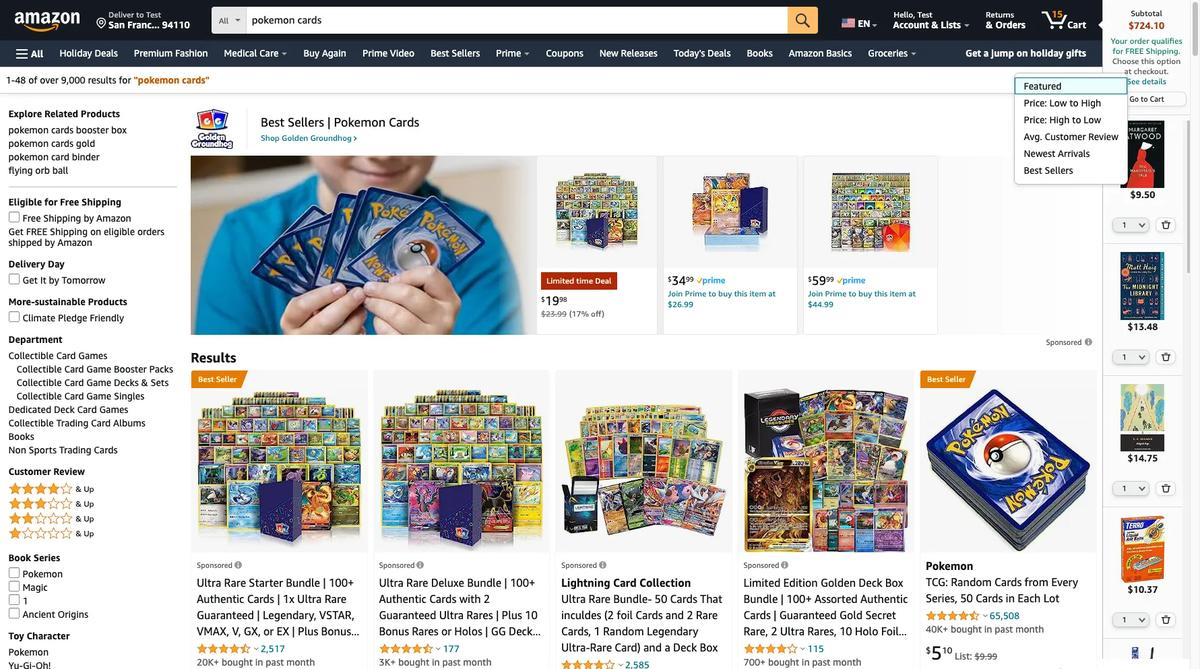 Task type: vqa. For each thing, say whether or not it's contained in the screenshot.
Download
no



Task type: describe. For each thing, give the bounding box(es) containing it.
radiant
[[821, 641, 859, 655]]

All search field
[[211, 7, 819, 35]]

1 vertical spatial by
[[45, 237, 55, 248]]

deliver
[[109, 9, 134, 20]]

join prime to buy this item at $26.99
[[668, 289, 776, 310]]

cards"
[[182, 74, 210, 86]]

1 vertical spatial customer
[[8, 466, 51, 478]]

deck down trainer
[[744, 658, 768, 670]]

free inside your order qualifies for free shipping. choose this option at checkout. see details
[[1126, 46, 1145, 56]]

prime down the all "search field"
[[496, 47, 521, 59]]

100+ for ultra rare deluxe bundle | 100+ authentic cards with 2 guaranteed ultra rares | plus 10 bonus rares or holos | gg deck box compatible with pokemon cards
[[510, 577, 536, 590]]

all inside "search field"
[[219, 16, 229, 26]]

booster
[[76, 124, 109, 136]]

ancient origins
[[23, 609, 88, 621]]

sponsored ad - limited edition golden deck box bundle | 100+ assorted authentic cards | guaranteed gold secret rare, 2 ult... image
[[744, 389, 909, 553]]

box down trainer
[[771, 658, 789, 670]]

explore related products element
[[8, 124, 177, 176]]

this for 34
[[735, 289, 748, 299]]

binder
[[72, 151, 100, 163]]

1 price: from the top
[[1025, 97, 1048, 109]]

3 stars & up element
[[8, 497, 177, 513]]

100+ inside limited edition golden deck box bundle | 100+ assorted authentic cards | guaranteed gold secret rare, 2 ultra rares, 10 holo foils, trainer gallery, radiant rare lt deck box compatible w po
[[787, 593, 812, 606]]

review inside 'featured price: low to high price: high to low avg. customer review newest arrivals best sellers'
[[1089, 131, 1119, 143]]

customer inside 'featured price: low to high price: high to low avg. customer review newest arrivals best sellers'
[[1045, 131, 1087, 143]]

collection
[[640, 577, 692, 590]]

featured link
[[1015, 78, 1128, 95]]

free inside free shipping by amazon get free shipping on eligible orders shipped by amazon
[[26, 226, 47, 238]]

1 cards from the top
[[51, 124, 74, 136]]

rare left card)
[[590, 641, 612, 655]]

pokemon cards booster box link
[[8, 124, 127, 136]]

ultra inside limited edition golden deck box bundle | 100+ assorted authentic cards | guaranteed gold secret rare, 2 ultra rares, 10 holo foils, trainer gallery, radiant rare lt deck box compatible w po
[[781, 625, 805, 639]]

pokemon cards gold link
[[8, 138, 95, 149]]

month for tcg: random cards from every series, 50 cards in each lot
[[1016, 624, 1045, 635]]

subtotal
[[1132, 8, 1163, 18]]

2 price: from the top
[[1025, 114, 1048, 126]]

eligible
[[8, 197, 42, 208]]

10 inside $ 5 10 list: $9.99
[[943, 645, 953, 656]]

at inside your order qualifies for free shipping. choose this option at checkout. see details
[[1125, 66, 1132, 76]]

featured option
[[1015, 78, 1128, 95]]

1 & up link from the top
[[8, 482, 177, 498]]

1 for $10.37
[[1123, 616, 1127, 625]]

1 horizontal spatial rares
[[412, 625, 439, 639]]

& up for 2 stars & up element
[[76, 514, 94, 524]]

1x
[[283, 593, 295, 606]]

ultra left deluxe
[[379, 577, 404, 590]]

this inside your order qualifies for free shipping. choose this option at checkout. see details
[[1142, 56, 1155, 66]]

on inside free shipping by amazon get free shipping on eligible orders shipped by amazon
[[90, 226, 101, 238]]

1 vertical spatial games
[[99, 404, 128, 416]]

gg inside the ultra rare deluxe bundle | 100+ authentic cards with 2 guaranteed ultra rares | plus 10 bonus rares or holos | gg deck box compatible with pokemon cards
[[491, 625, 506, 639]]

$26.99
[[668, 299, 694, 310]]

card up collectible card game singles link
[[64, 377, 84, 389]]

sellers for best sellers
[[452, 47, 480, 59]]

groceries
[[869, 47, 908, 59]]

products for related
[[81, 108, 120, 120]]

terro t300b liquid ant killer, 12 bait stations image
[[1110, 516, 1177, 583]]

1 vertical spatial and
[[644, 641, 662, 655]]

1-48 of over 9,000 results for
[[6, 74, 131, 86]]

& down 4 stars & up element
[[76, 499, 82, 509]]

ultra rare starter bundle | 100+ authentic cards | 1x ultra rare guaranteed | legendary, vstar, vmax, v, gx, or ex | plus bonus 10x holos or rares | gg deck box compatible with cards link
[[197, 577, 359, 670]]

(17%
[[570, 309, 589, 319]]

deals for today's deals
[[708, 47, 731, 59]]

$ for 5
[[927, 645, 932, 656]]

guaranteed inside the ultra rare deluxe bundle | 100+ authentic cards with 2 guaranteed ultra rares | plus 10 bonus rares or holos | gg deck box compatible with pokemon cards
[[379, 609, 437, 623]]

books inside department collectible card games collectible card game booster packs collectible card game decks & sets collectible card game singles dedicated deck card games collectible trading card albums books non sports trading cards
[[8, 431, 34, 443]]

ultra right 1x
[[297, 593, 322, 606]]

to up avg. customer review link
[[1073, 114, 1082, 126]]

box inside the ultra rare deluxe bundle | 100+ authentic cards with 2 guaranteed ultra rares | plus 10 bonus rares or holos | gg deck box compatible with pokemon cards
[[379, 641, 397, 655]]

by for shipping
[[84, 213, 94, 224]]

0 vertical spatial shipping
[[82, 197, 121, 208]]

rare left 'starter' on the left of page
[[224, 577, 246, 590]]

pokemon card binder link
[[8, 151, 100, 163]]

ultra inside lightning card collection ultra rare bundle- 50 cards that inculdes (2 foil cards and 2 rare cards, 1 random legendary ultra-rare card) and a deck box
[[562, 593, 586, 606]]

2 & up link from the top
[[8, 497, 177, 513]]

toy character element
[[8, 647, 177, 670]]

dropdown image for $14.75
[[1140, 486, 1147, 492]]

2 test from the left
[[918, 9, 933, 20]]

prime inside join prime to buy this item at $44.99
[[826, 289, 847, 299]]

700+ bought in past month
[[744, 657, 862, 668]]

Search Amazon text field
[[247, 7, 788, 33]]

rares inside ultra rare starter bundle | 100+ authentic cards | 1x ultra rare guaranteed | legendary, vstar, vmax, v, gx, or ex | plus bonus 10x holos or rares | gg deck box compatible with cards
[[262, 641, 288, 655]]

albums
[[113, 418, 146, 429]]

department
[[8, 334, 62, 346]]

$ 34 99
[[668, 273, 694, 288]]

10 inside limited edition golden deck box bundle | 100+ assorted authentic cards | guaranteed gold secret rare, 2 ultra rares, 10 holo foils, trainer gallery, radiant rare lt deck box compatible w po
[[840, 625, 853, 639]]

cards inside limited edition golden deck box bundle | 100+ assorted authentic cards | guaranteed gold secret rare, 2 ultra rares, 10 holo foils, trainer gallery, radiant rare lt deck box compatible w po
[[744, 609, 771, 623]]

get it by tomorrow link
[[8, 274, 106, 286]]

holiday
[[1031, 47, 1064, 59]]

video
[[390, 47, 415, 59]]

the midnight library: a gma book club pick (a novel) image
[[1110, 252, 1177, 320]]

to inside join prime to buy this item at $44.99
[[849, 289, 857, 299]]

pokemon inside "pokemon tcg: random cards from every series, 50 cards in each lot"
[[927, 560, 974, 573]]

2 vertical spatial shipping
[[50, 226, 88, 238]]

prime inside 'join prime to buy this item at $26.99'
[[685, 289, 707, 299]]

2 pokemon from the top
[[8, 138, 49, 149]]

eligible for prime. image
[[837, 277, 866, 285]]

authentic for bonus
[[379, 593, 427, 606]]

to up price: high to low link
[[1070, 97, 1079, 109]]

gold
[[840, 609, 863, 623]]

$ for 19
[[541, 296, 545, 304]]

jump
[[992, 47, 1015, 59]]

$14.75
[[1128, 452, 1159, 464]]

sponsored for ultra rare deluxe bundle | 100+ authentic cards with 2 guaranteed ultra rares | plus 10 bonus rares or holos | gg deck box compatible with pokemon cards
[[379, 561, 415, 570]]

account & lists
[[894, 19, 962, 30]]

to right go
[[1142, 94, 1149, 103]]

more-
[[8, 296, 35, 308]]

0 horizontal spatial low
[[1050, 97, 1068, 109]]

it
[[40, 275, 46, 286]]

care
[[260, 47, 279, 59]]

limited time deal link
[[541, 273, 617, 290]]

20k+
[[197, 657, 219, 668]]

& left the lists
[[932, 19, 939, 30]]

1 link
[[8, 595, 28, 607]]

delivery
[[8, 259, 45, 270]]

99 for 59
[[827, 275, 835, 284]]

ultra down deluxe
[[439, 609, 464, 623]]

tcg:
[[927, 576, 949, 590]]

ancient
[[23, 609, 55, 621]]

in inside "pokemon tcg: random cards from every series, 50 cards in each lot"
[[1006, 592, 1016, 606]]

1 for $9.50
[[1123, 221, 1127, 229]]

by for it
[[49, 275, 59, 286]]

san
[[109, 19, 125, 30]]

2 inside lightning card collection ultra rare bundle- 50 cards that inculdes (2 foil cards and 2 rare cards, 1 random legendary ultra-rare card) and a deck box
[[687, 609, 694, 623]]

prime left 'video'
[[363, 47, 388, 59]]

compatible inside the ultra rare deluxe bundle | 100+ authentic cards with 2 guaranteed ultra rares | plus 10 bonus rares or holos | gg deck box compatible with pokemon cards
[[400, 641, 457, 655]]

sponsored for ultra rare starter bundle | 100+ authentic cards | 1x ultra rare guaranteed | legendary, vstar, vmax, v, gx, or ex | plus bonus 10x holos or rares | gg deck box compatible with cards
[[197, 561, 233, 570]]

sponsored button for ultra rare deluxe bundle | 100+ authentic cards with 2 guaranteed ultra rares | plus 10 bonus rares or holos | gg deck box compatible with pokemon cards
[[379, 561, 424, 570]]

in for tcg: random cards from every series, 50 cards in each lot
[[985, 624, 993, 635]]

$ for 34
[[668, 275, 672, 284]]

orb
[[35, 165, 50, 176]]

rare up (2
[[589, 593, 611, 606]]

past for tcg: random cards from every series, 50 cards in each lot
[[995, 624, 1014, 635]]

book
[[8, 553, 31, 564]]

65,508 link
[[990, 610, 1020, 622]]

sets
[[151, 377, 169, 389]]

this for 59
[[875, 289, 888, 299]]

or inside the ultra rare deluxe bundle | 100+ authentic cards with 2 guaranteed ultra rares | plus 10 bonus rares or holos | gg deck box compatible with pokemon cards
[[442, 625, 452, 639]]

1 inside book series element
[[23, 596, 28, 607]]

0 horizontal spatial for
[[44, 197, 58, 208]]

holos inside ultra rare starter bundle | 100+ authentic cards | 1x ultra rare guaranteed | legendary, vstar, vmax, v, gx, or ex | plus bonus 10x holos or rares | gg deck box compatible with cards
[[218, 641, 246, 655]]

at for 34
[[769, 289, 776, 299]]

& up 3 stars & up element
[[76, 484, 82, 495]]

0 vertical spatial games
[[78, 350, 107, 362]]

& down 3 stars & up element
[[76, 514, 82, 524]]

choose
[[1113, 56, 1140, 66]]

plus inside ultra rare starter bundle | 100+ authentic cards | 1x ultra rare guaranteed | legendary, vstar, vmax, v, gx, or ex | plus bonus 10x holos or rares | gg deck box compatible with cards
[[298, 625, 319, 639]]

popover image for ultra rare starter bundle | 100+ authentic cards | 1x ultra rare guaranteed | legendary, vstar, vmax, v, gx, or ex | plus bonus 10x holos or rares | gg deck box compatible with cards
[[254, 648, 259, 651]]

bundle for 1x
[[286, 577, 320, 590]]

join prime to buy this item at $44.99 link
[[809, 289, 934, 310]]

deals for holiday deals
[[95, 47, 118, 59]]

0 vertical spatial trading
[[56, 418, 89, 429]]

59
[[812, 273, 827, 288]]

700+
[[744, 657, 766, 668]]

that
[[701, 593, 723, 606]]

3 pokemon from the top
[[8, 151, 49, 163]]

0 vertical spatial popover image
[[436, 648, 441, 651]]

pokemon tcg: random cards from every series, 50 cards in each lot image
[[927, 389, 1091, 553]]

0 horizontal spatial or
[[248, 641, 259, 655]]

toy character
[[8, 631, 70, 642]]

results
[[191, 350, 236, 365]]

1 vertical spatial for
[[119, 74, 131, 86]]

a inside lightning card collection ultra rare bundle- 50 cards that inculdes (2 foil cards and 2 rare cards, 1 random legendary ultra-rare card) and a deck box
[[665, 641, 671, 655]]

lot
[[1044, 592, 1060, 606]]

cards inside department collectible card games collectible card game booster packs collectible card game decks & sets collectible card game singles dedicated deck card games collectible trading card albums books non sports trading cards
[[94, 445, 118, 456]]

gold
[[76, 138, 95, 149]]

bundle for 2
[[467, 577, 502, 590]]

1 inside lightning card collection ultra rare bundle- 50 cards that inculdes (2 foil cards and 2 rare cards, 1 random legendary ultra-rare card) and a deck box
[[594, 625, 601, 639]]

& up for 1 star & up 'element'
[[76, 529, 94, 539]]

rare,
[[744, 625, 769, 639]]

1 horizontal spatial popover image
[[619, 664, 623, 667]]

featured price: low to high price: high to low avg. customer review newest arrivals best sellers
[[1025, 81, 1119, 176]]

eligible
[[104, 226, 135, 238]]

avg. customer review link
[[1015, 128, 1128, 145]]

1 horizontal spatial high
[[1082, 97, 1102, 109]]

your
[[1112, 36, 1128, 46]]

orders
[[996, 19, 1026, 30]]

deck inside the ultra rare deluxe bundle | 100+ authentic cards with 2 guaranteed ultra rares | plus 10 bonus rares or holos | gg deck box compatible with pokemon cards
[[509, 625, 533, 639]]

2 inside the ultra rare deluxe bundle | 100+ authentic cards with 2 guaranteed ultra rares | plus 10 bonus rares or holos | gg deck box compatible with pokemon cards
[[484, 593, 490, 606]]

4 & up link from the top
[[8, 526, 177, 542]]

up for 2 stars & up element
[[84, 514, 94, 524]]

dropdown image for $10.37
[[1140, 618, 1147, 623]]

rare up vstar,
[[325, 593, 347, 606]]

amazon basics
[[789, 47, 853, 59]]

99 for 34
[[686, 275, 694, 284]]

limited for limited time deal
[[547, 276, 575, 286]]

delivery day
[[8, 259, 65, 270]]

1 vertical spatial shipping
[[43, 213, 81, 224]]

bundle inside limited edition golden deck box bundle | 100+ assorted authentic cards | guaranteed gold secret rare, 2 ultra rares, 10 holo foils, trainer gallery, radiant rare lt deck box compatible w po
[[744, 593, 778, 606]]

deck inside lightning card collection ultra rare bundle- 50 cards that inculdes (2 foil cards and 2 rare cards, 1 random legendary ultra-rare card) and a deck box
[[674, 641, 697, 655]]

prime video link
[[355, 44, 423, 63]]

checkbox image inside magic link
[[8, 582, 19, 592]]

character
[[27, 631, 70, 642]]

amazon image
[[15, 12, 80, 32]]

& inside department collectible card games collectible card game booster packs collectible card game decks & sets collectible card game singles dedicated deck card games collectible trading card albums books non sports trading cards
[[141, 377, 148, 389]]

bonus inside ultra rare starter bundle | 100+ authentic cards | 1x ultra rare guaranteed | legendary, vstar, vmax, v, gx, or ex | plus bonus 10x holos or rares | gg deck box compatible with cards
[[321, 625, 351, 639]]

1 vertical spatial with
[[459, 641, 481, 655]]

pokemon inside book series element
[[23, 569, 63, 580]]

free inside free shipping by amazon get free shipping on eligible orders shipped by amazon
[[23, 213, 41, 224]]

gg inside ultra rare starter bundle | 100+ authentic cards | 1x ultra rare guaranteed | legendary, vstar, vmax, v, gx, or ex | plus bonus 10x holos or rares | gg deck box compatible with cards
[[297, 641, 312, 655]]

up for 4 stars & up element
[[84, 484, 94, 495]]

limited time deal
[[547, 276, 612, 286]]

get for get it by tomorrow
[[23, 275, 38, 286]]

1-
[[6, 74, 15, 86]]

"pokemon
[[134, 74, 180, 86]]

$ for 59
[[809, 275, 812, 284]]

book series element
[[8, 568, 177, 621]]

0 vertical spatial and
[[666, 609, 684, 623]]

book series
[[8, 553, 60, 564]]

1 vertical spatial books link
[[8, 431, 34, 443]]

0 vertical spatial with
[[460, 593, 481, 606]]

returns
[[987, 9, 1015, 20]]

compatible inside ultra rare starter bundle | 100+ authentic cards | 1x ultra rare guaranteed | legendary, vstar, vmax, v, gx, or ex | plus bonus 10x holos or rares | gg deck box compatible with cards
[[197, 658, 253, 670]]

legendary,
[[263, 609, 317, 623]]

1 vertical spatial trading
[[59, 445, 92, 456]]

avg.
[[1025, 131, 1043, 143]]

buy
[[304, 47, 320, 59]]

dropdown image up price: low to high link
[[1084, 78, 1091, 83]]

en link
[[834, 3, 884, 37]]

see
[[1128, 76, 1141, 86]]

the handmaid&#39;s tale image
[[1110, 121, 1177, 188]]

cards inside 'link'
[[389, 115, 420, 129]]

books inside navigation navigation
[[747, 47, 773, 59]]

get inside free shipping by amazon get free shipping on eligible orders shipped by amazon
[[8, 226, 24, 238]]

popover image for limited edition golden deck box bundle | 100+ assorted authentic cards | guaranteed gold secret rare, 2 ultra rares, 10 holo foils, trainer gallery, radiant rare lt deck box compatible w po
[[801, 648, 806, 651]]

explore related products pokemon cards booster box pokemon cards gold pokemon card binder flying orb ball
[[8, 108, 127, 176]]

account
[[894, 19, 930, 30]]

1 vertical spatial cart
[[1151, 94, 1165, 103]]

best seller group for tcg: random cards from every series, 50 cards in each lot
[[921, 371, 971, 388]]

$724.10
[[1129, 20, 1165, 31]]

authentic inside limited edition golden deck box bundle | 100+ assorted authentic cards | guaranteed gold secret rare, 2 ultra rares, 10 holo foils, trainer gallery, radiant rare lt deck box compatible w po
[[861, 593, 909, 606]]

random inside lightning card collection ultra rare bundle- 50 cards that inculdes (2 foil cards and 2 rare cards, 1 random legendary ultra-rare card) and a deck box
[[604, 625, 644, 639]]

edition
[[784, 577, 818, 590]]

delete image for $10.37
[[1162, 616, 1172, 625]]

1 star & up element
[[8, 526, 177, 542]]

3 & up link from the top
[[8, 511, 177, 528]]

non sports trading cards link
[[8, 445, 118, 456]]

3 game from the top
[[87, 391, 111, 402]]

assorted
[[815, 593, 858, 606]]

deck inside department collectible card games collectible card game booster packs collectible card game decks & sets collectible card game singles dedicated deck card games collectible trading card albums books non sports trading cards
[[54, 404, 75, 416]]

delete image for $14.75
[[1162, 484, 1172, 493]]

40k+ bought in past month
[[927, 624, 1045, 635]]

order
[[1130, 36, 1150, 46]]

pokemon inside best sellers | pokemon cards 'link'
[[334, 115, 386, 129]]

join for 34
[[668, 289, 683, 299]]

2 horizontal spatial rares
[[467, 609, 493, 623]]

by:
[[1037, 76, 1047, 85]]

past for limited edition golden deck box bundle | 100+ assorted authentic cards | guaranteed gold secret rare, 2 ultra rares, 10 holo foils, trainer gallery, radiant rare lt deck box compatible w po
[[813, 657, 831, 668]]

all inside button
[[31, 48, 43, 59]]

4 stars & up element
[[8, 482, 177, 498]]

buy for 34
[[719, 289, 732, 299]]

booster
[[114, 364, 147, 375]]

rare down the that
[[696, 609, 718, 623]]

box up secret
[[886, 577, 904, 590]]

best seller link for tcg: random cards from every series, 50 cards in each lot
[[921, 371, 1097, 388]]

0 vertical spatial free
[[60, 197, 79, 208]]

card up collectible card game booster packs link
[[56, 350, 76, 362]]

3k+ bought in past month
[[379, 657, 492, 668]]

rare inside the ultra rare deluxe bundle | 100+ authentic cards with 2 guaranteed ultra rares | plus 10 bonus rares or holos | gg deck box compatible with pokemon cards
[[407, 577, 429, 590]]



Task type: locate. For each thing, give the bounding box(es) containing it.
or up the 20k+ bought in past month
[[248, 641, 259, 655]]

10 left list:
[[943, 645, 953, 656]]

card down collectible card game singles link
[[77, 404, 97, 416]]

0 vertical spatial customer
[[1045, 131, 1087, 143]]

go to cart link
[[1108, 92, 1187, 106]]

99 left eligible for prime. icon
[[827, 275, 835, 284]]

featured inside 'featured price: low to high price: high to low avg. customer review newest arrivals best sellers'
[[1025, 81, 1062, 92]]

checkbox image for climate
[[8, 312, 19, 323]]

$ down 40k+ at the bottom right of page
[[927, 645, 932, 656]]

1 & up from the top
[[76, 484, 94, 495]]

100+ inside the ultra rare deluxe bundle | 100+ authentic cards with 2 guaranteed ultra rares | plus 10 bonus rares or holos | gg deck box compatible with pokemon cards
[[510, 577, 536, 590]]

1 vertical spatial limited
[[744, 577, 781, 590]]

1 horizontal spatial compatible
[[400, 641, 457, 655]]

pokemon link inside book series element
[[8, 568, 63, 580]]

best sellers | pokemon cards link
[[261, 115, 420, 130]]

checkbox image inside get it by tomorrow link
[[8, 274, 19, 285]]

this inside join prime to buy this item at $44.99
[[875, 289, 888, 299]]

1 vertical spatial sellers
[[288, 115, 324, 129]]

pokemon link for toy character element
[[8, 647, 49, 658]]

1 item from the left
[[750, 289, 767, 299]]

0 horizontal spatial authentic
[[197, 593, 244, 606]]

& up for 4 stars & up element
[[76, 484, 94, 495]]

sellers inside best sellers link
[[452, 47, 480, 59]]

join inside 'join prime to buy this item at $26.99'
[[668, 289, 683, 299]]

trading down collectible trading card albums link
[[59, 445, 92, 456]]

up down 4 stars & up element
[[84, 499, 94, 509]]

1 horizontal spatial at
[[909, 289, 917, 299]]

1 bonus from the left
[[321, 625, 351, 639]]

popover image left 115 link
[[801, 648, 806, 651]]

limited for limited edition golden deck box bundle | 100+ assorted authentic cards | guaranteed gold secret rare, 2 ultra rares, 10 holo foils, trainer gallery, radiant rare lt deck box compatible w po
[[744, 577, 781, 590]]

list box containing featured
[[1015, 78, 1128, 179]]

1 for $14.75
[[1123, 484, 1127, 493]]

1 vertical spatial rares
[[412, 625, 439, 639]]

dedicated deck card games link
[[8, 404, 128, 416]]

up for 3 stars & up element
[[84, 499, 94, 509]]

checkbox image down magic link
[[8, 595, 19, 606]]

$ up the $26.99
[[668, 275, 672, 284]]

test
[[146, 9, 161, 20], [918, 9, 933, 20]]

item for 59
[[890, 289, 907, 299]]

all button
[[10, 40, 50, 67]]

checkbox image down more-
[[8, 312, 19, 323]]

2 bonus from the left
[[379, 625, 409, 639]]

amazon inside navigation navigation
[[789, 47, 824, 59]]

0 horizontal spatial books
[[8, 431, 34, 443]]

deal
[[596, 276, 612, 286]]

high
[[1082, 97, 1102, 109], [1050, 114, 1070, 126]]

books up non
[[8, 431, 34, 443]]

to down eligible for prime. icon
[[849, 289, 857, 299]]

1 horizontal spatial all
[[219, 16, 229, 26]]

deck down legendary
[[674, 641, 697, 655]]

0 horizontal spatial best seller
[[198, 374, 237, 384]]

pokemon up groundhog
[[334, 115, 386, 129]]

2 vertical spatial game
[[87, 391, 111, 402]]

1 game from the top
[[87, 364, 111, 375]]

sponsored ad - ultra rare starter bundle | 100+ authentic cards | 1x ultra rare guaranteed | legendary, vstar, vmax, v, g... image
[[197, 392, 362, 550]]

2 horizontal spatial for
[[1113, 46, 1124, 56]]

bonus inside the ultra rare deluxe bundle | 100+ authentic cards with 2 guaranteed ultra rares | plus 10 bonus rares or holos | gg deck box compatible with pokemon cards
[[379, 625, 409, 639]]

& left orders
[[987, 19, 994, 30]]

item for 34
[[750, 289, 767, 299]]

shipping.
[[1147, 46, 1181, 56]]

0 horizontal spatial item
[[750, 289, 767, 299]]

sponsored button for ultra rare starter bundle | 100+ authentic cards | 1x ultra rare guaranteed | legendary, vstar, vmax, v, gx, or ex | plus bonus 10x holos or rares | gg deck box compatible with cards
[[197, 561, 242, 570]]

1 vertical spatial popover image
[[619, 664, 623, 667]]

0 vertical spatial sellers
[[452, 47, 480, 59]]

dropdown image
[[1084, 78, 1091, 83], [1140, 354, 1147, 360], [1140, 486, 1147, 492], [1140, 618, 1147, 623]]

dropdown image for $13.48
[[1140, 354, 1147, 360]]

0 horizontal spatial review
[[53, 466, 85, 478]]

sort by: featured
[[1021, 76, 1081, 85]]

1 99 from the left
[[686, 275, 694, 284]]

1 horizontal spatial low
[[1084, 114, 1102, 126]]

1 vertical spatial delete image
[[1162, 484, 1172, 493]]

1 vertical spatial get
[[8, 226, 24, 238]]

$ inside $ 19 98 $23.99 (17% off)
[[541, 296, 545, 304]]

item inside join prime to buy this item at $44.99
[[890, 289, 907, 299]]

1 horizontal spatial best seller link
[[921, 371, 1097, 388]]

qualifies
[[1152, 36, 1183, 46]]

month for limited edition golden deck box bundle | 100+ assorted authentic cards | guaranteed gold secret rare, 2 ultra rares, 10 holo foils, trainer gallery, radiant rare lt deck box compatible w po
[[833, 657, 862, 668]]

authentic for vmax,
[[197, 593, 244, 606]]

premium fashion link
[[126, 44, 216, 63]]

1 pokemon link from the top
[[8, 568, 63, 580]]

sponsored ad - lightning card collection's ultra rare bundle- 50 cards that inculdes (2 foil cards and 2 rare cards, 1 ran... image
[[562, 405, 727, 537]]

singles
[[114, 391, 144, 402]]

0 horizontal spatial rares
[[262, 641, 288, 655]]

box inside ultra rare starter bundle | 100+ authentic cards | 1x ultra rare guaranteed | legendary, vstar, vmax, v, gx, or ex | plus bonus 10x holos or rares | gg deck box compatible with cards
[[341, 641, 359, 655]]

over
[[40, 74, 59, 86]]

0 horizontal spatial 99
[[686, 275, 694, 284]]

2 cards from the top
[[51, 138, 74, 149]]

& inside "returns & orders"
[[987, 19, 994, 30]]

free up free shipping by amazon get free shipping on eligible orders shipped by amazon
[[60, 197, 79, 208]]

1 vertical spatial a
[[665, 641, 671, 655]]

review up arrivals
[[1089, 131, 1119, 143]]

up for 1 star & up 'element'
[[84, 529, 94, 539]]

0 vertical spatial products
[[81, 108, 120, 120]]

authentic up vmax,
[[197, 593, 244, 606]]

lt
[[886, 641, 897, 655]]

buy for 59
[[859, 289, 873, 299]]

0 horizontal spatial high
[[1050, 114, 1070, 126]]

3 authentic from the left
[[861, 593, 909, 606]]

2 item from the left
[[890, 289, 907, 299]]

1 horizontal spatial customer
[[1045, 131, 1087, 143]]

checkbox image for free shipping by amazon
[[8, 212, 19, 223]]

books link right "today's deals" on the right top
[[739, 44, 781, 63]]

4 & up from the top
[[76, 529, 94, 539]]

0 horizontal spatial sellers
[[288, 115, 324, 129]]

1 buy from the left
[[719, 289, 732, 299]]

tcg: random cards from every series, 50 cards in each lot link
[[927, 576, 1079, 606]]

pokemon inside toy character element
[[8, 647, 49, 658]]

1 vertical spatial game
[[87, 377, 111, 389]]

checkout.
[[1135, 66, 1170, 76]]

pokemon link for book series element
[[8, 568, 63, 580]]

seller
[[216, 374, 237, 384], [946, 374, 967, 384]]

| inside 'link'
[[328, 115, 331, 129]]

join prime to buy this item at $26.99 link
[[668, 289, 794, 310]]

0 vertical spatial game
[[87, 364, 111, 375]]

holos inside the ultra rare deluxe bundle | 100+ authentic cards with 2 guaranteed ultra rares | plus 10 bonus rares or holos | gg deck box compatible with pokemon cards
[[455, 625, 483, 639]]

delete image for $9.50
[[1162, 221, 1172, 229]]

popover image left 177 link
[[436, 648, 441, 651]]

get down eligible
[[8, 226, 24, 238]]

100+ left lightning
[[510, 577, 536, 590]]

ultra up inculdes
[[562, 593, 586, 606]]

2 up from the top
[[84, 499, 94, 509]]

None submit
[[788, 7, 819, 34], [1157, 219, 1176, 232], [1157, 350, 1176, 364], [1157, 482, 1176, 496], [1157, 614, 1176, 627], [788, 7, 819, 34], [1157, 219, 1176, 232], [1157, 350, 1176, 364], [1157, 482, 1176, 496], [1157, 614, 1176, 627]]

customer down non
[[8, 466, 51, 478]]

1 vertical spatial high
[[1050, 114, 1070, 126]]

popover image
[[436, 648, 441, 651], [619, 664, 623, 667]]

0 horizontal spatial popover image
[[436, 648, 441, 651]]

50 inside "pokemon tcg: random cards from every series, 50 cards in each lot"
[[961, 592, 974, 606]]

join for 59
[[809, 289, 824, 299]]

books link inside navigation navigation
[[739, 44, 781, 63]]

1 vertical spatial gg
[[297, 641, 312, 655]]

2 vertical spatial checkbox image
[[8, 582, 19, 592]]

19
[[545, 294, 560, 308]]

pokemon inside the ultra rare deluxe bundle | 100+ authentic cards with 2 guaranteed ultra rares | plus 10 bonus rares or holos | gg deck box compatible with pokemon cards
[[484, 641, 530, 655]]

or up 177
[[442, 625, 452, 639]]

best inside 'featured price: low to high price: high to low avg. customer review newest arrivals best sellers'
[[1025, 165, 1043, 176]]

popover image for tcg: random cards from every series, 50 cards in each lot
[[984, 614, 988, 618]]

best
[[431, 47, 449, 59], [261, 115, 285, 129], [1025, 165, 1043, 176], [198, 374, 214, 384], [928, 374, 944, 384]]

& up link
[[8, 482, 177, 498], [8, 497, 177, 513], [8, 511, 177, 528], [8, 526, 177, 542]]

holos down v,
[[218, 641, 246, 655]]

free down eligible
[[26, 226, 47, 238]]

products up 'booster'
[[81, 108, 120, 120]]

1 delete image from the top
[[1162, 352, 1172, 361]]

free
[[1126, 46, 1145, 56], [26, 226, 47, 238]]

a down legendary
[[665, 641, 671, 655]]

gx,
[[244, 625, 261, 639]]

best inside 'link'
[[261, 115, 285, 129]]

compatible down 10x
[[197, 658, 253, 670]]

box inside lightning card collection ultra rare bundle- 50 cards that inculdes (2 foil cards and 2 rare cards, 1 random legendary ultra-rare card) and a deck box
[[700, 641, 718, 655]]

checkbox image down delivery
[[8, 274, 19, 285]]

0 vertical spatial rares
[[467, 609, 493, 623]]

50 inside lightning card collection ultra rare bundle- 50 cards that inculdes (2 foil cards and 2 rare cards, 1 random legendary ultra-rare card) and a deck box
[[655, 593, 668, 606]]

best sellers link down arrivals
[[1015, 162, 1128, 179]]

featured
[[1051, 76, 1081, 85], [1025, 81, 1062, 92]]

177
[[443, 643, 460, 655]]

& up up 3 stars & up element
[[76, 484, 94, 495]]

on inside navigation
[[1017, 47, 1029, 59]]

with down 2,517
[[256, 658, 278, 670]]

random inside "pokemon tcg: random cards from every series, 50 cards in each lot"
[[952, 576, 993, 590]]

2 game from the top
[[87, 377, 111, 389]]

plus inside the ultra rare deluxe bundle | 100+ authentic cards with 2 guaranteed ultra rares | plus 10 bonus rares or holos | gg deck box compatible with pokemon cards
[[502, 609, 523, 623]]

prime up $44.99
[[826, 289, 847, 299]]

1 horizontal spatial 10
[[840, 625, 853, 639]]

sponsored button for limited edition golden deck box bundle | 100+ assorted authentic cards | guaranteed gold secret rare, 2 ultra rares, 10 holo foils, trainer gallery, radiant rare lt deck box compatible w po
[[744, 561, 789, 570]]

2 join from the left
[[809, 289, 824, 299]]

1 vertical spatial delete image
[[1162, 616, 1172, 625]]

bundle inside the ultra rare deluxe bundle | 100+ authentic cards with 2 guaranteed ultra rares | plus 10 bonus rares or holos | gg deck box compatible with pokemon cards
[[467, 577, 502, 590]]

card)
[[615, 641, 641, 655]]

navigation navigation
[[0, 0, 1191, 670]]

department element
[[8, 350, 177, 456]]

list box
[[1015, 78, 1128, 179]]

1 vertical spatial low
[[1084, 114, 1102, 126]]

best seller group
[[192, 371, 241, 388], [921, 371, 971, 388]]

popover image up the 20k+ bought in past month
[[254, 648, 259, 651]]

0 horizontal spatial free
[[26, 226, 47, 238]]

0 horizontal spatial 50
[[655, 593, 668, 606]]

$ inside $ 59 99
[[809, 275, 812, 284]]

deck down vstar,
[[315, 641, 338, 655]]

orders
[[137, 226, 165, 238]]

holos
[[455, 625, 483, 639], [218, 641, 246, 655]]

sponsored ad - ultra rare deluxe bundle | 100+ authentic cards with 2 guaranteed ultra rares | plus 10 bonus rares or holo... image
[[379, 390, 544, 551]]

2 checkbox image from the top
[[8, 312, 19, 323]]

2 deals from the left
[[708, 47, 731, 59]]

authentic
[[197, 593, 244, 606], [379, 593, 427, 606], [861, 593, 909, 606]]

at
[[1125, 66, 1132, 76], [769, 289, 776, 299], [909, 289, 917, 299]]

delete image
[[1162, 352, 1172, 361], [1162, 484, 1172, 493]]

bundle inside ultra rare starter bundle | 100+ authentic cards | 1x ultra rare guaranteed | legendary, vstar, vmax, v, gx, or ex | plus bonus 10x holos or rares | gg deck box compatible with cards
[[286, 577, 320, 590]]

best seller for ultra rare starter bundle | 100+ authentic cards | 1x ultra rare guaranteed | legendary, vstar, vmax, v, gx, or ex | plus bonus 10x holos or rares | gg deck box compatible with cards
[[198, 374, 237, 384]]

for inside your order qualifies for free shipping. choose this option at checkout. see details
[[1113, 46, 1124, 56]]

bought for limited edition golden deck box bundle | 100+ assorted authentic cards | guaranteed gold secret rare, 2 ultra rares, 10 holo foils, trainer gallery, radiant rare lt deck box compatible w po
[[769, 657, 800, 668]]

1 down magic link
[[23, 596, 28, 607]]

sustainable
[[35, 296, 85, 308]]

0 horizontal spatial bonus
[[321, 625, 351, 639]]

2 guaranteed from the left
[[379, 609, 437, 623]]

2,517 link
[[261, 643, 285, 655]]

1 horizontal spatial test
[[918, 9, 933, 20]]

past for ultra rare deluxe bundle | 100+ authentic cards with 2 guaranteed ultra rares | plus 10 bonus rares or holos | gg deck box compatible with pokemon cards
[[443, 657, 461, 668]]

at for 59
[[909, 289, 917, 299]]

and up legendary
[[666, 609, 684, 623]]

0 horizontal spatial 2
[[484, 593, 490, 606]]

bundle right deluxe
[[467, 577, 502, 590]]

1 horizontal spatial for
[[119, 74, 131, 86]]

3 & up from the top
[[76, 514, 94, 524]]

authentic inside the ultra rare deluxe bundle | 100+ authentic cards with 2 guaranteed ultra rares | plus 10 bonus rares or holos | gg deck box compatible with pokemon cards
[[379, 593, 427, 606]]

best sellers link for prime video
[[423, 44, 488, 63]]

2 delete image from the top
[[1162, 616, 1172, 625]]

delete image
[[1162, 221, 1172, 229], [1162, 616, 1172, 625]]

99 inside $ 34 99
[[686, 275, 694, 284]]

get for get a jump on holiday gifts
[[966, 47, 982, 59]]

checkbox image for pokemon
[[8, 568, 19, 579]]

100+ inside ultra rare starter bundle | 100+ authentic cards | 1x ultra rare guaranteed | legendary, vstar, vmax, v, gx, or ex | plus bonus 10x holos or rares | gg deck box compatible with cards
[[329, 577, 354, 590]]

buy inside join prime to buy this item at $44.99
[[859, 289, 873, 299]]

inculdes
[[562, 609, 602, 623]]

by
[[84, 213, 94, 224], [45, 237, 55, 248], [49, 275, 59, 286]]

0 horizontal spatial amazon
[[57, 237, 92, 248]]

99 inside $ 59 99
[[827, 275, 835, 284]]

1 horizontal spatial 100+
[[510, 577, 536, 590]]

0 horizontal spatial guaranteed
[[197, 609, 254, 623]]

packs
[[149, 364, 173, 375]]

sellers for best sellers | pokemon cards
[[288, 115, 324, 129]]

$ inside $ 34 99
[[668, 275, 672, 284]]

get it by tomorrow
[[23, 275, 106, 286]]

products
[[81, 108, 120, 120], [88, 296, 127, 308]]

1 horizontal spatial free
[[60, 197, 79, 208]]

1 horizontal spatial limited
[[744, 577, 781, 590]]

collectible
[[8, 350, 54, 362], [17, 364, 62, 375], [17, 377, 62, 389], [17, 391, 62, 402], [8, 418, 54, 429]]

prime video
[[363, 47, 415, 59]]

sports
[[29, 445, 57, 456]]

1 horizontal spatial buy
[[859, 289, 873, 299]]

starter
[[249, 577, 283, 590]]

and right card)
[[644, 641, 662, 655]]

in for ultra rare deluxe bundle | 100+ authentic cards with 2 guaranteed ultra rares | plus 10 bonus rares or holos | gg deck box compatible with pokemon cards
[[432, 657, 440, 668]]

or left ex
[[264, 625, 274, 639]]

1 up from the top
[[84, 484, 94, 495]]

rare inside limited edition golden deck box bundle | 100+ assorted authentic cards | guaranteed gold secret rare, 2 ultra rares, 10 holo foils, trainer gallery, radiant rare lt deck box compatible w po
[[861, 641, 883, 655]]

0 vertical spatial checkbox image
[[8, 274, 19, 285]]

1 vertical spatial review
[[53, 466, 85, 478]]

0 horizontal spatial books link
[[8, 431, 34, 443]]

holiday
[[60, 47, 92, 59]]

products for sustainable
[[88, 296, 127, 308]]

& up for 3 stars & up element
[[76, 499, 94, 509]]

at inside 'join prime to buy this item at $26.99'
[[769, 289, 776, 299]]

1 right cards,
[[594, 625, 601, 639]]

1 horizontal spatial review
[[1089, 131, 1119, 143]]

checkbox image inside ancient origins link
[[8, 609, 19, 619]]

bought for ultra rare starter bundle | 100+ authentic cards | 1x ultra rare guaranteed | legendary, vstar, vmax, v, gx, or ex | plus bonus 10x holos or rares | gg deck box compatible with cards
[[222, 657, 253, 668]]

1 for $13.48
[[1123, 352, 1127, 361]]

0 vertical spatial all
[[219, 16, 229, 26]]

1 left dropdown icon
[[1123, 221, 1127, 229]]

1
[[1123, 221, 1127, 229], [1123, 352, 1127, 361], [1123, 484, 1127, 493], [23, 596, 28, 607], [1123, 616, 1127, 625], [594, 625, 601, 639]]

see details link
[[1111, 76, 1184, 86]]

2 checkbox image from the top
[[8, 568, 19, 579]]

& inside 'element'
[[76, 529, 82, 539]]

best seller link for ultra rare starter bundle | 100+ authentic cards | 1x ultra rare guaranteed | legendary, vstar, vmax, v, gx, or ex | plus bonus 10x holos or rares | gg deck box compatible with cards
[[192, 371, 367, 388]]

amazon up day
[[57, 237, 92, 248]]

2 delete image from the top
[[1162, 484, 1172, 493]]

trading down dedicated deck card games "link"
[[56, 418, 89, 429]]

1 seller from the left
[[216, 374, 237, 384]]

2 best seller link from the left
[[921, 371, 1097, 388]]

0 vertical spatial 2
[[484, 593, 490, 606]]

in for limited edition golden deck box bundle | 100+ assorted authentic cards | guaranteed gold secret rare, 2 ultra rares, 10 holo foils, trainer gallery, radiant rare lt deck box compatible w po
[[802, 657, 810, 668]]

1 horizontal spatial popover image
[[801, 648, 806, 651]]

4 up from the top
[[84, 529, 94, 539]]

again
[[322, 47, 347, 59]]

get inside get it by tomorrow link
[[23, 275, 38, 286]]

card down collectible card games link on the bottom
[[64, 364, 84, 375]]

0 vertical spatial random
[[952, 576, 993, 590]]

2 buy from the left
[[859, 289, 873, 299]]

seller for tcg: random cards from every series, 50 cards in each lot
[[946, 374, 967, 384]]

0 vertical spatial books link
[[739, 44, 781, 63]]

1 checkbox image from the top
[[8, 274, 19, 285]]

ultra up the gallery, at right
[[781, 625, 805, 639]]

golden up "assorted"
[[821, 577, 856, 590]]

100+ for ultra rare starter bundle | 100+ authentic cards | 1x ultra rare guaranteed | legendary, vstar, vmax, v, gx, or ex | plus bonus 10x holos or rares | gg deck box compatible with cards
[[329, 577, 354, 590]]

a inside navigation
[[984, 47, 990, 59]]

best inside navigation navigation
[[431, 47, 449, 59]]

holos up 177
[[455, 625, 483, 639]]

4 checkbox image from the top
[[8, 609, 19, 619]]

0 vertical spatial a
[[984, 47, 990, 59]]

0 horizontal spatial golden
[[282, 133, 308, 143]]

1 horizontal spatial best seller
[[928, 374, 967, 384]]

guaranteed
[[197, 609, 254, 623], [379, 609, 437, 623], [780, 609, 837, 623]]

bundle-
[[614, 593, 652, 606]]

checkbox image up 1 link
[[8, 582, 19, 592]]

1 horizontal spatial cart
[[1151, 94, 1165, 103]]

2 horizontal spatial 10
[[943, 645, 953, 656]]

2 & up from the top
[[76, 499, 94, 509]]

bundle up rare,
[[744, 593, 778, 606]]

checkbox image for ancient origins
[[8, 609, 19, 619]]

sponsored for limited edition golden deck box bundle | 100+ assorted authentic cards | guaranteed gold secret rare, 2 ultra rares, 10 holo foils, trainer gallery, radiant rare lt deck box compatible w po
[[744, 561, 780, 570]]

price: low to high link
[[1015, 95, 1128, 112]]

0 horizontal spatial best sellers link
[[423, 44, 488, 63]]

bought for ultra rare deluxe bundle | 100+ authentic cards with 2 guaranteed ultra rares | plus 10 bonus rares or holos | gg deck box compatible with pokemon cards
[[399, 657, 430, 668]]

with
[[460, 593, 481, 606], [459, 641, 481, 655], [256, 658, 278, 670]]

2 stars & up element
[[8, 511, 177, 528]]

2 99 from the left
[[827, 275, 835, 284]]

pokemon link inside toy character element
[[8, 647, 49, 658]]

best sellers link right 'video'
[[423, 44, 488, 63]]

releases
[[621, 47, 658, 59]]

eligible for prime. image
[[697, 277, 725, 285]]

20k+ bought in past month
[[197, 657, 315, 668]]

option
[[1158, 56, 1182, 66]]

rares,
[[808, 625, 837, 639]]

books link up non
[[8, 431, 34, 443]]

1 pokemon from the top
[[8, 124, 49, 136]]

popover image
[[984, 614, 988, 618], [254, 648, 259, 651], [801, 648, 806, 651]]

1 vertical spatial checkbox image
[[8, 312, 19, 323]]

1 vertical spatial on
[[90, 226, 101, 238]]

deck up secret
[[859, 577, 883, 590]]

0 horizontal spatial plus
[[298, 625, 319, 639]]

deck inside ultra rare starter bundle | 100+ authentic cards | 1x ultra rare guaranteed | legendary, vstar, vmax, v, gx, or ex | plus bonus 10x holos or rares | gg deck box compatible with cards
[[315, 641, 338, 655]]

prime
[[363, 47, 388, 59], [496, 47, 521, 59], [685, 289, 707, 299], [826, 289, 847, 299]]

$ inside $ 5 10 list: $9.99
[[927, 645, 932, 656]]

box
[[111, 124, 127, 136]]

1 test from the left
[[146, 9, 161, 20]]

products up friendly on the left of page
[[88, 296, 127, 308]]

get inside get a jump on holiday gifts link
[[966, 47, 982, 59]]

golden right shop
[[282, 133, 308, 143]]

deck left cards,
[[509, 625, 533, 639]]

0 vertical spatial books
[[747, 47, 773, 59]]

1 best seller link from the left
[[192, 371, 367, 388]]

checkbox image inside climate pledge friendly link
[[8, 312, 19, 323]]

ultra up vmax,
[[197, 577, 221, 590]]

review down non sports trading cards link
[[53, 466, 85, 478]]

golden inside limited edition golden deck box bundle | 100+ assorted authentic cards | guaranteed gold secret rare, 2 ultra rares, 10 holo foils, trainer gallery, radiant rare lt deck box compatible w po
[[821, 577, 856, 590]]

0 horizontal spatial limited
[[547, 276, 575, 286]]

malgudi days (penguin classics) image
[[1110, 384, 1177, 452]]

delete image for $13.48
[[1162, 352, 1172, 361]]

1 vertical spatial cards
[[51, 138, 74, 149]]

customer review element
[[8, 482, 177, 542]]

3 up from the top
[[84, 514, 94, 524]]

0 vertical spatial delete image
[[1162, 352, 1172, 361]]

best seller group for ultra rare starter bundle | 100+ authentic cards | 1x ultra rare guaranteed | legendary, vstar, vmax, v, gx, or ex | plus bonus 10x holos or rares | gg deck box compatible with cards
[[192, 371, 241, 388]]

0 vertical spatial for
[[1113, 46, 1124, 56]]

0 vertical spatial free
[[1126, 46, 1145, 56]]

2 best seller from the left
[[928, 374, 967, 384]]

rares
[[467, 609, 493, 623], [412, 625, 439, 639], [262, 641, 288, 655]]

1 checkbox image from the top
[[8, 212, 19, 223]]

checkbox image
[[8, 274, 19, 285], [8, 312, 19, 323], [8, 582, 19, 592]]

0 vertical spatial by
[[84, 213, 94, 224]]

1 horizontal spatial 2
[[687, 609, 694, 623]]

10 inside the ultra rare deluxe bundle | 100+ authentic cards with 2 guaranteed ultra rares | plus 10 bonus rares or holos | gg deck box compatible with pokemon cards
[[525, 609, 538, 623]]

for right results
[[119, 74, 131, 86]]

2 vertical spatial by
[[49, 275, 59, 286]]

bought up $ 5 10 list: $9.99
[[951, 624, 983, 635]]

to inside 'join prime to buy this item at $26.99'
[[709, 289, 717, 299]]

2 inside limited edition golden deck box bundle | 100+ assorted authentic cards | guaranteed gold secret rare, 2 ultra rares, 10 holo foils, trainer gallery, radiant rare lt deck box compatible w po
[[772, 625, 778, 639]]

non
[[8, 445, 26, 456]]

trainer
[[744, 641, 778, 655]]

bought right 3k+
[[399, 657, 430, 668]]

1 join from the left
[[668, 289, 683, 299]]

low
[[1050, 97, 1068, 109], [1084, 114, 1102, 126]]

collectible card game decks & sets link
[[17, 377, 169, 389]]

coupons
[[546, 47, 584, 59]]

premium
[[134, 47, 173, 59]]

card left albums on the bottom of page
[[91, 418, 111, 429]]

on left the eligible at the left top of the page
[[90, 226, 101, 238]]

10 down gold
[[840, 625, 853, 639]]

random down foil
[[604, 625, 644, 639]]

checkbox image inside 'pokemon' link
[[8, 568, 19, 579]]

dropdown image
[[1140, 223, 1147, 228]]

buy inside 'join prime to buy this item at $26.99'
[[719, 289, 732, 299]]

0 vertical spatial pokemon
[[8, 124, 49, 136]]

climate pledge friendly
[[23, 313, 124, 324]]

guaranteed for ultra
[[197, 609, 254, 623]]

get left jump
[[966, 47, 982, 59]]

3 checkbox image from the top
[[8, 595, 19, 606]]

1 horizontal spatial on
[[1017, 47, 1029, 59]]

0 vertical spatial amazon
[[789, 47, 824, 59]]

and
[[666, 609, 684, 623], [644, 641, 662, 655]]

1 horizontal spatial plus
[[502, 609, 523, 623]]

1 horizontal spatial or
[[264, 625, 274, 639]]

legendary
[[647, 625, 699, 639]]

flying
[[8, 165, 33, 176]]

box down vstar,
[[341, 641, 359, 655]]

1 horizontal spatial item
[[890, 289, 907, 299]]

month for ultra rare deluxe bundle | 100+ authentic cards with 2 guaranteed ultra rares | plus 10 bonus rares or holos | gg deck box compatible with pokemon cards
[[463, 657, 492, 668]]

2 authentic from the left
[[379, 593, 427, 606]]

$44.99
[[809, 299, 834, 310]]

peak silicone plus windshield wiper blade, 22-inch (pack of 1) image
[[1110, 647, 1177, 670]]

more-sustainable products
[[8, 296, 127, 308]]

bonus up 3k+
[[379, 625, 409, 639]]

vstar,
[[319, 609, 355, 623]]

in for ultra rare starter bundle | 100+ authentic cards | 1x ultra rare guaranteed | legendary, vstar, vmax, v, gx, or ex | plus bonus 10x holos or rares | gg deck box compatible with cards
[[255, 657, 263, 668]]

to right deliver
[[136, 9, 144, 20]]

1 deals from the left
[[95, 47, 118, 59]]

vmax,
[[197, 625, 229, 639]]

2 pokemon link from the top
[[8, 647, 49, 658]]

dropdown image down $14.75
[[1140, 486, 1147, 492]]

delete image right dropdown icon
[[1162, 221, 1172, 229]]

2 best seller group from the left
[[921, 371, 971, 388]]

lists
[[942, 19, 962, 30]]

40k+
[[927, 624, 949, 635]]

sellers inside best sellers | pokemon cards 'link'
[[288, 115, 324, 129]]

w
[[851, 658, 859, 670]]

dedicated
[[8, 404, 51, 416]]

0 vertical spatial review
[[1089, 131, 1119, 143]]

1 authentic from the left
[[197, 593, 244, 606]]

0 horizontal spatial cart
[[1068, 19, 1087, 30]]

deluxe
[[431, 577, 465, 590]]

checkbox image
[[8, 212, 19, 223], [8, 568, 19, 579], [8, 595, 19, 606], [8, 609, 19, 619]]

50 right series,
[[961, 592, 974, 606]]

past for ultra rare starter bundle | 100+ authentic cards | 1x ultra rare guaranteed | legendary, vstar, vmax, v, gx, or ex | plus bonus 10x holos or rares | gg deck box compatible with cards
[[266, 657, 284, 668]]

1 horizontal spatial deals
[[708, 47, 731, 59]]

limited inside limited edition golden deck box bundle | 100+ assorted authentic cards | guaranteed gold secret rare, 2 ultra rares, 10 holo foils, trainer gallery, radiant rare lt deck box compatible w po
[[744, 577, 781, 590]]

with inside ultra rare starter bundle | 100+ authentic cards | 1x ultra rare guaranteed | legendary, vstar, vmax, v, gx, or ex | plus bonus 10x holos or rares | gg deck box compatible with cards
[[256, 658, 278, 670]]

bonus down vstar,
[[321, 625, 351, 639]]

item inside 'join prime to buy this item at $26.99'
[[750, 289, 767, 299]]

1 guaranteed from the left
[[197, 609, 254, 623]]

test inside "deliver to test san franc... 94110‌"
[[146, 9, 161, 20]]

price: high to low link
[[1015, 112, 1128, 128]]

to inside "deliver to test san franc... 94110‌"
[[136, 9, 144, 20]]

1 horizontal spatial random
[[952, 576, 993, 590]]

1 vertical spatial random
[[604, 625, 644, 639]]

checkbox image for 1
[[8, 595, 19, 606]]

& down 2 stars & up element
[[76, 529, 82, 539]]

best sellers link for newest arrivals
[[1015, 162, 1128, 179]]

card inside lightning card collection ultra rare bundle- 50 cards that inculdes (2 foil cards and 2 rare cards, 1 random legendary ultra-rare card) and a deck box
[[614, 577, 637, 590]]

join up the $26.99
[[668, 289, 683, 299]]

join inside join prime to buy this item at $44.99
[[809, 289, 824, 299]]

0 horizontal spatial holos
[[218, 641, 246, 655]]

checkbox image down book in the left bottom of the page
[[8, 568, 19, 579]]

for left order
[[1113, 46, 1124, 56]]

day
[[48, 259, 65, 270]]

3 guaranteed from the left
[[780, 609, 837, 623]]

test left 94110‌
[[146, 9, 161, 20]]

99 left eligible for prime. image
[[686, 275, 694, 284]]

1 delete image from the top
[[1162, 221, 1172, 229]]

0 vertical spatial cart
[[1068, 19, 1087, 30]]

month for ultra rare starter bundle | 100+ authentic cards | 1x ultra rare guaranteed | legendary, vstar, vmax, v, gx, or ex | plus bonus 10x holos or rares | gg deck box compatible with cards
[[287, 657, 315, 668]]

all up of
[[31, 48, 43, 59]]

up inside 'element'
[[84, 529, 94, 539]]

checkbox image for get
[[8, 274, 19, 285]]

at inside join prime to buy this item at $44.99
[[909, 289, 917, 299]]

pokemon up the tcg:
[[927, 560, 974, 573]]

1 vertical spatial golden
[[821, 577, 856, 590]]

$
[[668, 275, 672, 284], [809, 275, 812, 284], [541, 296, 545, 304], [927, 645, 932, 656]]

1 best seller from the left
[[198, 374, 237, 384]]

guaranteed inside limited edition golden deck box bundle | 100+ assorted authentic cards | guaranteed gold secret rare, 2 ultra rares, 10 holo foils, trainer gallery, radiant rare lt deck box compatible w po
[[780, 609, 837, 623]]

box down the that
[[700, 641, 718, 655]]

sellers inside 'featured price: low to high price: high to low avg. customer review newest arrivals best sellers'
[[1046, 165, 1074, 176]]

cart
[[1068, 19, 1087, 30], [1151, 94, 1165, 103]]

& up link down 4 stars & up element
[[8, 511, 177, 528]]

bought right "20k+"
[[222, 657, 253, 668]]

seller for ultra rare starter bundle | 100+ authentic cards | 1x ultra rare guaranteed | legendary, vstar, vmax, v, gx, or ex | plus bonus 10x holos or rares | gg deck box compatible with cards
[[216, 374, 237, 384]]

climate
[[23, 313, 55, 324]]

this inside 'join prime to buy this item at $26.99'
[[735, 289, 748, 299]]

0 horizontal spatial seller
[[216, 374, 237, 384]]

dropdown image down $13.48
[[1140, 354, 1147, 360]]

card up dedicated deck card games "link"
[[64, 391, 84, 402]]

today's deals link
[[666, 44, 739, 63]]

1 best seller group from the left
[[192, 371, 241, 388]]

groceries link
[[861, 44, 925, 63]]

3 checkbox image from the top
[[8, 582, 19, 592]]

guaranteed for limited
[[780, 609, 837, 623]]

1 horizontal spatial authentic
[[379, 593, 427, 606]]

& up link up 2 stars & up element
[[8, 482, 177, 498]]

2 seller from the left
[[946, 374, 967, 384]]

2 horizontal spatial or
[[442, 625, 452, 639]]

get a jump on holiday gifts
[[966, 47, 1087, 59]]

ultra
[[197, 577, 221, 590], [379, 577, 404, 590], [297, 593, 322, 606], [562, 593, 586, 606], [439, 609, 464, 623], [781, 625, 805, 639]]

1 horizontal spatial amazon
[[96, 213, 131, 224]]

limited
[[547, 276, 575, 286], [744, 577, 781, 590]]

rare down holo
[[861, 641, 883, 655]]

bought for tcg: random cards from every series, 50 cards in each lot
[[951, 624, 983, 635]]

random up series,
[[952, 576, 993, 590]]

climate pledge friendly link
[[8, 312, 124, 324]]

compatible inside limited edition golden deck box bundle | 100+ assorted authentic cards | guaranteed gold secret rare, 2 ultra rares, 10 holo foils, trainer gallery, radiant rare lt deck box compatible w po
[[792, 658, 848, 670]]

best seller for tcg: random cards from every series, 50 cards in each lot
[[928, 374, 967, 384]]



